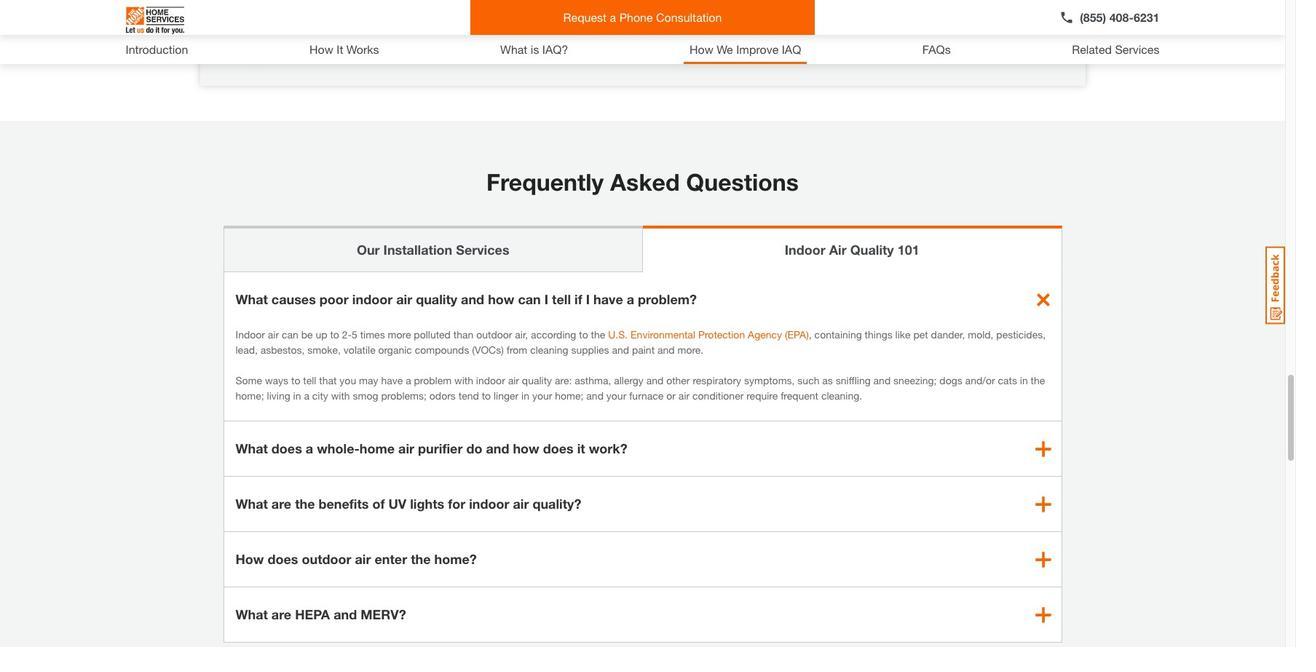 Task type: vqa. For each thing, say whether or not it's contained in the screenshot.
bauer inside the EDDIE BAUER Mountain Plaid Ultra Soft Sherpa Microfiber Grey 1-Piece King Blanket
no



Task type: locate. For each thing, give the bounding box(es) containing it.
outdoor
[[477, 329, 512, 341], [302, 551, 352, 568]]

1 4 from the left
[[247, 52, 253, 66]]

home; down some
[[236, 390, 264, 402]]

0 horizontal spatial with
[[331, 390, 350, 402]]

have right if
[[594, 291, 623, 307]]

does up hepa
[[268, 551, 298, 568]]

lead,
[[236, 344, 258, 356]]

1 horizontal spatial in
[[522, 390, 530, 402]]

quality up polluted
[[416, 291, 458, 307]]

your right linger
[[532, 390, 552, 402]]

lights
[[410, 496, 445, 512]]

outdoor up what are hepa and merv? on the bottom left of page
[[302, 551, 352, 568]]

organic
[[378, 344, 412, 356]]

agency
[[748, 329, 782, 341]]

poor
[[320, 291, 349, 307]]

0 horizontal spatial quality
[[416, 291, 458, 307]]

related
[[1072, 42, 1112, 56]]

does left whole-
[[272, 441, 302, 457]]

whole-
[[317, 441, 360, 457]]

1 horizontal spatial 4
[[263, 52, 270, 66]]

4 left /
[[247, 52, 253, 66]]

indoor up linger
[[476, 374, 505, 387]]

of
[[373, 496, 385, 512]]

4 / 4
[[247, 52, 270, 66]]

the left benefits
[[295, 496, 315, 512]]

0 horizontal spatial tell
[[303, 374, 317, 387]]

1 vertical spatial indoor
[[476, 374, 505, 387]]

0 vertical spatial with
[[455, 374, 474, 387]]

what for what is iaq?
[[501, 42, 528, 56]]

indoor up lead,
[[236, 329, 265, 341]]

0 vertical spatial indoor
[[785, 242, 826, 258]]

indoor
[[352, 291, 393, 307], [476, 374, 505, 387], [469, 496, 510, 512]]

do it for you logo image
[[126, 1, 184, 40]]

0 vertical spatial quality
[[416, 291, 458, 307]]

to right tend on the left bottom of the page
[[482, 390, 491, 402]]

2 your from the left
[[607, 390, 627, 402]]

1 vertical spatial indoor
[[236, 329, 265, 341]]

2 horizontal spatial how
[[690, 42, 714, 56]]

0 vertical spatial are
[[272, 496, 292, 512]]

furnace
[[630, 390, 664, 402]]

be
[[301, 329, 313, 341]]

0 horizontal spatial how
[[236, 551, 264, 568]]

does for what does a whole-home air purifier do and how does it work?
[[272, 441, 302, 457]]

1 horizontal spatial how
[[310, 42, 334, 56]]

in right the living
[[293, 390, 301, 402]]

can
[[518, 291, 541, 307], [282, 329, 299, 341]]

408-
[[1110, 10, 1134, 24]]

0 horizontal spatial have
[[381, 374, 403, 387]]

are for the
[[272, 496, 292, 512]]

i
[[545, 291, 549, 307], [586, 291, 590, 307]]

and down asthma,
[[587, 390, 604, 402]]

other
[[667, 374, 690, 387]]

i right if
[[586, 291, 590, 307]]

air
[[830, 242, 847, 258]]

are:
[[555, 374, 572, 387]]

problem
[[414, 374, 452, 387]]

and right "do"
[[486, 441, 510, 457]]

what for what does a whole-home air purifier do and how does it work?
[[236, 441, 268, 457]]

air left quality?
[[513, 496, 529, 512]]

1 horizontal spatial your
[[607, 390, 627, 402]]

1 vertical spatial tell
[[303, 374, 317, 387]]

0 horizontal spatial i
[[545, 291, 549, 307]]

a left the phone
[[610, 10, 616, 24]]

more
[[388, 329, 411, 341]]

a left whole-
[[306, 441, 313, 457]]

indoor inside some ways to tell that you may have a problem with indoor air quality are: asthma, allergy and other respiratory symptoms, such as sniffling and sneezing; dogs and/or cats in the home; living in a city with smog problems; odors tend to linger in your home; and your furnace or air conditioner require frequent cleaning.
[[476, 374, 505, 387]]

in right cats
[[1021, 374, 1028, 387]]

1 horizontal spatial home;
[[555, 390, 584, 402]]

merv?
[[361, 607, 406, 623]]

0 vertical spatial have
[[594, 291, 623, 307]]

0 horizontal spatial 4
[[247, 52, 253, 66]]

indoor air quality 101
[[785, 242, 920, 258]]

pet
[[914, 329, 929, 341]]

0 vertical spatial tell
[[552, 291, 571, 307]]

have
[[594, 291, 623, 307], [381, 374, 403, 387]]

what are the benefits of uv lights for indoor air quality?
[[236, 496, 582, 512]]

0 horizontal spatial outdoor
[[302, 551, 352, 568]]

6231
[[1134, 10, 1160, 24]]

does
[[272, 441, 302, 457], [543, 441, 574, 457], [268, 551, 298, 568]]

services up what causes poor indoor air quality and how can i tell if i have a problem?
[[456, 242, 510, 258]]

outdoor up "(vocs)"
[[477, 329, 512, 341]]

1 horizontal spatial quality
[[522, 374, 552, 387]]

living
[[267, 390, 290, 402]]

i left if
[[545, 291, 549, 307]]

0 horizontal spatial indoor
[[236, 329, 265, 341]]

1 horizontal spatial indoor
[[785, 242, 826, 258]]

in
[[1021, 374, 1028, 387], [293, 390, 301, 402], [522, 390, 530, 402]]

sneezing;
[[894, 374, 937, 387]]

1 horizontal spatial with
[[455, 374, 474, 387]]

smog
[[353, 390, 378, 402]]

request a phone consultation button
[[470, 0, 815, 35]]

paint
[[632, 344, 655, 356]]

air left the enter
[[355, 551, 371, 568]]

home; down are:
[[555, 390, 584, 402]]

your down the allergy
[[607, 390, 627, 402]]

1 horizontal spatial outdoor
[[477, 329, 512, 341]]

are left hepa
[[272, 607, 292, 623]]

1 vertical spatial are
[[272, 607, 292, 623]]

how right "do"
[[513, 441, 540, 457]]

how does outdoor air enter the home?
[[236, 551, 477, 568]]

home
[[360, 441, 395, 457]]

indoor right for
[[469, 496, 510, 512]]

how up indoor air can be up to 2-5 times more polluted than outdoor air, according to the u.s. environmental protection agency (epa)
[[488, 291, 515, 307]]

with down you
[[331, 390, 350, 402]]

0 vertical spatial can
[[518, 291, 541, 307]]

what for what are hepa and merv?
[[236, 607, 268, 623]]

like
[[896, 329, 911, 341]]

sniffling
[[836, 374, 871, 387]]

to
[[330, 329, 339, 341], [579, 329, 588, 341], [291, 374, 300, 387], [482, 390, 491, 402]]

and up furnace
[[647, 374, 664, 387]]

indoor left air
[[785, 242, 826, 258]]

air up linger
[[508, 374, 519, 387]]

1 horizontal spatial i
[[586, 291, 590, 307]]

are left benefits
[[272, 496, 292, 512]]

1 vertical spatial quality
[[522, 374, 552, 387]]

what causes poor indoor air quality and how can i tell if i have a problem?
[[236, 291, 697, 307]]

0 horizontal spatial can
[[282, 329, 299, 341]]

1 vertical spatial have
[[381, 374, 403, 387]]

a left "city"
[[304, 390, 310, 402]]

have up problems; in the bottom left of the page
[[381, 374, 403, 387]]

how for how we improve iaq
[[690, 42, 714, 56]]

ways
[[265, 374, 289, 387]]

with up tend on the left bottom of the page
[[455, 374, 474, 387]]

tell left that
[[303, 374, 317, 387]]

the
[[591, 329, 606, 341], [1031, 374, 1046, 387], [295, 496, 315, 512], [411, 551, 431, 568]]

what are hepa and merv?
[[236, 607, 406, 623]]

in right linger
[[522, 390, 530, 402]]

services down 6231
[[1116, 42, 1160, 56]]

the right the enter
[[411, 551, 431, 568]]

(epa)
[[785, 329, 809, 341]]

2 vertical spatial indoor
[[469, 496, 510, 512]]

indoor air can be up to 2-5 times more polluted than outdoor air, according to the u.s. environmental protection agency (epa)
[[236, 329, 809, 341]]

quality
[[851, 242, 894, 258]]

1 vertical spatial how
[[513, 441, 540, 457]]

according
[[531, 329, 577, 341]]

air,
[[515, 329, 528, 341]]

can up indoor air can be up to 2-5 times more polluted than outdoor air, according to the u.s. environmental protection agency (epa)
[[518, 291, 541, 307]]

quality?
[[533, 496, 582, 512]]

to left 2-
[[330, 329, 339, 341]]

quality left are:
[[522, 374, 552, 387]]

0 vertical spatial how
[[488, 291, 515, 307]]

what for what are the benefits of uv lights for indoor air quality?
[[236, 496, 268, 512]]

0 vertical spatial services
[[1116, 42, 1160, 56]]

0 horizontal spatial your
[[532, 390, 552, 402]]

does for how does outdoor air enter the home?
[[268, 551, 298, 568]]

what for what causes poor indoor air quality and how can i tell if i have a problem?
[[236, 291, 268, 307]]

0 horizontal spatial home;
[[236, 390, 264, 402]]

enter
[[375, 551, 407, 568]]

1 horizontal spatial can
[[518, 291, 541, 307]]

how
[[310, 42, 334, 56], [690, 42, 714, 56], [236, 551, 264, 568]]

what
[[501, 42, 528, 56], [236, 291, 268, 307], [236, 441, 268, 457], [236, 496, 268, 512], [236, 607, 268, 623]]

some
[[236, 374, 262, 387]]

indoor up times
[[352, 291, 393, 307]]

can left be
[[282, 329, 299, 341]]

how for how does outdoor air enter the home?
[[236, 551, 264, 568]]

(855)
[[1080, 10, 1107, 24]]

uv
[[389, 496, 407, 512]]

and
[[461, 291, 485, 307], [612, 344, 629, 356], [658, 344, 675, 356], [647, 374, 664, 387], [874, 374, 891, 387], [587, 390, 604, 402], [486, 441, 510, 457], [334, 607, 357, 623]]

1 vertical spatial services
[[456, 242, 510, 258]]

2 i from the left
[[586, 291, 590, 307]]

how
[[488, 291, 515, 307], [513, 441, 540, 457]]

tell inside some ways to tell that you may have a problem with indoor air quality are: asthma, allergy and other respiratory symptoms, such as sniffling and sneezing; dogs and/or cats in the home; living in a city with smog problems; odors tend to linger in your home; and your furnace or air conditioner require frequent cleaning.
[[303, 374, 317, 387]]

how for how it works
[[310, 42, 334, 56]]

air
[[396, 291, 412, 307], [268, 329, 279, 341], [508, 374, 519, 387], [679, 390, 690, 402], [399, 441, 415, 457], [513, 496, 529, 512], [355, 551, 371, 568]]

works
[[347, 42, 379, 56]]

1 are from the top
[[272, 496, 292, 512]]

services
[[1116, 42, 1160, 56], [456, 242, 510, 258]]

(vocs)
[[472, 344, 504, 356]]

require
[[747, 390, 778, 402]]

installation
[[384, 242, 453, 258]]

air right or
[[679, 390, 690, 402]]

a left problem?
[[627, 291, 635, 307]]

a
[[610, 10, 616, 24], [627, 291, 635, 307], [406, 374, 411, 387], [304, 390, 310, 402], [306, 441, 313, 457]]

the right cats
[[1031, 374, 1046, 387]]

4 right /
[[263, 52, 270, 66]]

2 horizontal spatial in
[[1021, 374, 1028, 387]]

quality
[[416, 291, 458, 307], [522, 374, 552, 387]]

a up problems; in the bottom left of the page
[[406, 374, 411, 387]]

tell left if
[[552, 291, 571, 307]]

2 are from the top
[[272, 607, 292, 623]]



Task type: describe. For each thing, give the bounding box(es) containing it.
hepa
[[295, 607, 330, 623]]

to right the ways
[[291, 374, 300, 387]]

environmental
[[631, 329, 696, 341]]

improve
[[737, 42, 779, 56]]

is
[[531, 42, 539, 56]]

(855) 408-6231
[[1080, 10, 1160, 24]]

1 vertical spatial with
[[331, 390, 350, 402]]

air right home
[[399, 441, 415, 457]]

how it works
[[310, 42, 379, 56]]

it
[[337, 42, 343, 56]]

benefits
[[319, 496, 369, 512]]

and down u.s.
[[612, 344, 629, 356]]

101
[[898, 242, 920, 258]]

u.s. environmental protection agency (epa) link
[[608, 329, 809, 341]]

2 4 from the left
[[263, 52, 270, 66]]

to up supplies
[[579, 329, 588, 341]]

dander,
[[931, 329, 965, 341]]

such
[[798, 374, 820, 387]]

times
[[360, 329, 385, 341]]

(855) 408-6231 link
[[1060, 9, 1160, 26]]

air up 'more'
[[396, 291, 412, 307]]

what is iaq?
[[501, 42, 569, 56]]

indoor for indoor air quality 101
[[785, 242, 826, 258]]

city
[[312, 390, 328, 402]]

cats
[[998, 374, 1018, 387]]

request
[[564, 10, 607, 24]]

an aprilaire radon mitigation fan and test kit image
[[778, 0, 1039, 34]]

1 vertical spatial outdoor
[[302, 551, 352, 568]]

iaq?
[[543, 42, 569, 56]]

phone
[[620, 10, 653, 24]]

conditioner
[[693, 390, 744, 402]]

and right hepa
[[334, 607, 357, 623]]

2-
[[342, 329, 352, 341]]

have inside some ways to tell that you may have a problem with indoor air quality are: asthma, allergy and other respiratory symptoms, such as sniffling and sneezing; dogs and/or cats in the home; living in a city with smog problems; odors tend to linger in your home; and your furnace or air conditioner require frequent cleaning.
[[381, 374, 403, 387]]

5
[[352, 329, 358, 341]]

smoke,
[[308, 344, 341, 356]]

up
[[316, 329, 327, 341]]

as
[[823, 374, 833, 387]]

volatile
[[344, 344, 376, 356]]

respiratory
[[693, 374, 742, 387]]

than
[[454, 329, 474, 341]]

linger
[[494, 390, 519, 402]]

,
[[809, 329, 812, 341]]

u.s.
[[608, 329, 628, 341]]

1 horizontal spatial services
[[1116, 42, 1160, 56]]

protection
[[699, 329, 745, 341]]

the inside some ways to tell that you may have a problem with indoor air quality are: asthma, allergy and other respiratory symptoms, such as sniffling and sneezing; dogs and/or cats in the home; living in a city with smog problems; odors tend to linger in your home; and your furnace or air conditioner require frequent cleaning.
[[1031, 374, 1046, 387]]

frequent
[[781, 390, 819, 402]]

1 home; from the left
[[236, 390, 264, 402]]

feedback link image
[[1266, 246, 1286, 325]]

frequently asked questions
[[487, 168, 799, 196]]

problem?
[[638, 291, 697, 307]]

does left it
[[543, 441, 574, 457]]

or
[[667, 390, 676, 402]]

consultation
[[656, 10, 722, 24]]

cleaning
[[530, 344, 569, 356]]

0 horizontal spatial services
[[456, 242, 510, 258]]

1 horizontal spatial have
[[594, 291, 623, 307]]

a inside button
[[610, 10, 616, 24]]

asbestos,
[[261, 344, 305, 356]]

do
[[467, 441, 483, 457]]

and/or
[[966, 374, 996, 387]]

from
[[507, 344, 528, 356]]

/
[[256, 52, 260, 66]]

indoor for indoor air can be up to 2-5 times more polluted than outdoor air, according to the u.s. environmental protection agency (epa)
[[236, 329, 265, 341]]

1 vertical spatial can
[[282, 329, 299, 341]]

1 your from the left
[[532, 390, 552, 402]]

the up supplies
[[591, 329, 606, 341]]

problems;
[[381, 390, 427, 402]]

containing
[[815, 329, 862, 341]]

faqs
[[923, 42, 951, 56]]

1 i from the left
[[545, 291, 549, 307]]

related services
[[1072, 42, 1160, 56]]

and down environmental
[[658, 344, 675, 356]]

request a phone consultation
[[564, 10, 722, 24]]

quality inside some ways to tell that you may have a problem with indoor air quality are: asthma, allergy and other respiratory symptoms, such as sniffling and sneezing; dogs and/or cats in the home; living in a city with smog problems; odors tend to linger in your home; and your furnace or air conditioner require frequent cleaning.
[[522, 374, 552, 387]]

work?
[[589, 441, 628, 457]]

cleaning.
[[822, 390, 863, 402]]

our installation services
[[357, 242, 510, 258]]

some ways to tell that you may have a problem with indoor air quality are: asthma, allergy and other respiratory symptoms, such as sniffling and sneezing; dogs and/or cats in the home; living in a city with smog problems; odors tend to linger in your home; and your furnace or air conditioner require frequent cleaning.
[[236, 374, 1046, 402]]

and up the than
[[461, 291, 485, 307]]

asked
[[611, 168, 680, 196]]

questions
[[687, 168, 799, 196]]

causes
[[272, 291, 316, 307]]

supplies
[[571, 344, 609, 356]]

may
[[359, 374, 378, 387]]

0 vertical spatial outdoor
[[477, 329, 512, 341]]

symptoms,
[[744, 374, 795, 387]]

allergy
[[614, 374, 644, 387]]

introduction
[[126, 42, 188, 56]]

and right sniffling on the right of page
[[874, 374, 891, 387]]

frequently
[[487, 168, 604, 196]]

, containing things like pet dander, mold, pesticides, lead, asbestos, smoke, volatile organic compounds (vocs) from cleaning supplies and paint and more.
[[236, 329, 1046, 356]]

are for hepa
[[272, 607, 292, 623]]

1 horizontal spatial tell
[[552, 291, 571, 307]]

0 horizontal spatial in
[[293, 390, 301, 402]]

we
[[717, 42, 733, 56]]

you
[[340, 374, 356, 387]]

tend
[[459, 390, 479, 402]]

how we improve iaq
[[690, 42, 802, 56]]

2 home; from the left
[[555, 390, 584, 402]]

home?
[[435, 551, 477, 568]]

compounds
[[415, 344, 469, 356]]

our
[[357, 242, 380, 258]]

0 vertical spatial indoor
[[352, 291, 393, 307]]

things
[[865, 329, 893, 341]]

air up asbestos,
[[268, 329, 279, 341]]

mold,
[[968, 329, 994, 341]]

it
[[578, 441, 586, 457]]



